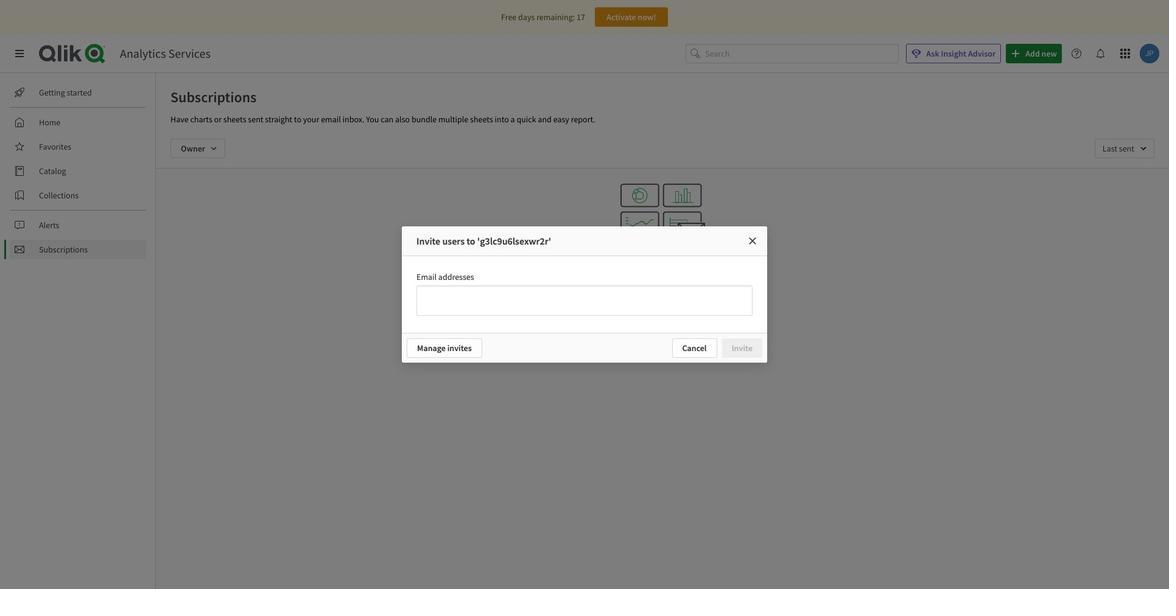 Task type: vqa. For each thing, say whether or not it's contained in the screenshot.
TAB LIST containing Sheets
no



Task type: describe. For each thing, give the bounding box(es) containing it.
regular
[[616, 285, 642, 296]]

in
[[645, 297, 652, 308]]

catalog link
[[10, 161, 146, 181]]

1 on from the left
[[599, 285, 609, 296]]

analytics
[[120, 46, 166, 61]]

2 horizontal spatial or
[[659, 273, 666, 284]]

2 on from the left
[[726, 285, 735, 296]]

addresses
[[439, 272, 474, 283]]

users
[[443, 235, 465, 247]]

subscriptions inside "link"
[[39, 244, 88, 255]]

'subscribe'
[[685, 285, 724, 296]]

invite users to 'g3lc9u6lsexwr2r' dialog
[[402, 227, 768, 363]]

receive
[[698, 273, 723, 284]]

collections link
[[10, 186, 146, 205]]

subscribe to a chart or sheet to receive it by email on a regular basis. click 'subscribe' on the chart or sheet in the app to get started.
[[578, 273, 749, 308]]

1 vertical spatial chart
[[594, 297, 613, 308]]

bundle
[[412, 114, 437, 125]]

now!
[[638, 12, 657, 23]]

it
[[725, 273, 730, 284]]

to down "subscriptions"
[[689, 273, 696, 284]]

invite users to 'g3lc9u6lsexwr2r'
[[417, 235, 552, 247]]

subscriptions link
[[10, 240, 146, 260]]

catalog
[[39, 166, 66, 177]]

collections
[[39, 190, 79, 201]]

manage invites
[[417, 343, 472, 354]]

cancel
[[683, 343, 707, 354]]

navigation pane element
[[0, 78, 155, 264]]

your
[[303, 114, 319, 125]]

remaining:
[[537, 12, 575, 23]]

can
[[381, 114, 394, 125]]

last sent image
[[1095, 139, 1155, 158]]

any
[[653, 257, 668, 269]]

cancel button
[[672, 339, 718, 358]]

multiple
[[439, 114, 469, 125]]

alerts link
[[10, 216, 146, 235]]

0 vertical spatial chart
[[638, 273, 657, 284]]

not
[[615, 257, 629, 269]]

getting
[[39, 87, 65, 98]]

close sidebar menu image
[[15, 49, 24, 58]]

have
[[171, 114, 189, 125]]

17
[[577, 12, 586, 23]]

invites
[[448, 343, 472, 354]]

getting started link
[[10, 83, 146, 102]]

1 horizontal spatial the
[[737, 285, 749, 296]]

into
[[495, 114, 509, 125]]

and
[[538, 114, 552, 125]]

email
[[417, 272, 437, 283]]

2 sheets from the left
[[470, 114, 493, 125]]

easy
[[554, 114, 570, 125]]

'g3lc9u6lsexwr2r'
[[478, 235, 552, 247]]

free
[[502, 12, 517, 23]]

favorites link
[[10, 137, 146, 157]]

sent
[[248, 114, 264, 125]]

also
[[395, 114, 410, 125]]

have charts or sheets sent straight to your email inbox. you can also bundle multiple sheets into a quick and easy report.
[[171, 114, 596, 125]]

to inside invite users to 'g3lc9u6lsexwr2r' dialog
[[467, 235, 476, 247]]

2 horizontal spatial a
[[632, 273, 636, 284]]

inbox.
[[343, 114, 365, 125]]

do
[[602, 257, 613, 269]]

analytics services element
[[120, 46, 211, 61]]

manage invites button
[[407, 339, 482, 358]]



Task type: locate. For each thing, give the bounding box(es) containing it.
0 horizontal spatial you
[[366, 114, 379, 125]]

yet
[[728, 257, 742, 269]]

chart down subscribe in the right of the page
[[594, 297, 613, 308]]

0 horizontal spatial or
[[214, 114, 222, 125]]

1 horizontal spatial on
[[726, 285, 735, 296]]

by
[[732, 273, 740, 284]]

the
[[737, 285, 749, 296], [654, 297, 666, 308]]

0 vertical spatial the
[[737, 285, 749, 296]]

1 vertical spatial the
[[654, 297, 666, 308]]

on down subscribe in the right of the page
[[599, 285, 609, 296]]

1 horizontal spatial you
[[585, 257, 600, 269]]

advisor
[[969, 48, 996, 59]]

0 vertical spatial or
[[214, 114, 222, 125]]

1 vertical spatial you
[[585, 257, 600, 269]]

1 horizontal spatial a
[[610, 285, 615, 296]]

0 vertical spatial sheet
[[668, 273, 687, 284]]

report.
[[571, 114, 596, 125]]

services
[[168, 46, 211, 61]]

email right your
[[321, 114, 341, 125]]

days
[[519, 12, 535, 23]]

the down by
[[737, 285, 749, 296]]

you left do
[[585, 257, 600, 269]]

analytics services
[[120, 46, 211, 61]]

0 horizontal spatial a
[[511, 114, 515, 125]]

1 vertical spatial email
[[578, 285, 598, 296]]

click
[[666, 285, 683, 296]]

or up basis.
[[659, 273, 666, 284]]

0 horizontal spatial email
[[321, 114, 341, 125]]

0 vertical spatial email
[[321, 114, 341, 125]]

or right 'charts'
[[214, 114, 222, 125]]

1 vertical spatial subscriptions
[[39, 244, 88, 255]]

email inside subscribe to a chart or sheet to receive it by email on a regular basis. click 'subscribe' on the chart or sheet in the app to get started.
[[578, 285, 598, 296]]

straight
[[265, 114, 293, 125]]

quick
[[517, 114, 537, 125]]

email
[[321, 114, 341, 125], [578, 285, 598, 296]]

you
[[366, 114, 379, 125], [585, 257, 600, 269]]

on
[[599, 285, 609, 296], [726, 285, 735, 296]]

ask insight advisor
[[927, 48, 996, 59]]

on down the it
[[726, 285, 735, 296]]

to
[[294, 114, 302, 125], [467, 235, 476, 247], [623, 273, 630, 284], [689, 273, 696, 284], [683, 297, 690, 308]]

1 horizontal spatial subscriptions
[[171, 88, 257, 107]]

ask insight advisor button
[[907, 44, 1002, 63]]

subscribe
[[586, 273, 621, 284]]

you left the can
[[366, 114, 379, 125]]

email down subscribe in the right of the page
[[578, 285, 598, 296]]

1 sheets from the left
[[224, 114, 246, 125]]

or down regular
[[615, 297, 622, 308]]

alerts
[[39, 220, 59, 231]]

a up regular
[[632, 273, 636, 284]]

2 vertical spatial or
[[615, 297, 622, 308]]

chart up basis.
[[638, 273, 657, 284]]

subscriptions
[[670, 257, 727, 269]]

a right into
[[511, 114, 515, 125]]

2 vertical spatial a
[[610, 285, 615, 296]]

1 vertical spatial sheet
[[624, 297, 644, 308]]

manage
[[417, 343, 446, 354]]

1 horizontal spatial email
[[578, 285, 598, 296]]

a
[[511, 114, 515, 125], [632, 273, 636, 284], [610, 285, 615, 296]]

basis.
[[644, 285, 664, 296]]

chart
[[638, 273, 657, 284], [594, 297, 613, 308]]

getting started
[[39, 87, 92, 98]]

to left your
[[294, 114, 302, 125]]

activate now! link
[[595, 7, 668, 27]]

0 horizontal spatial chart
[[594, 297, 613, 308]]

1 horizontal spatial sheet
[[668, 273, 687, 284]]

started.
[[705, 297, 732, 308]]

0 horizontal spatial sheets
[[224, 114, 246, 125]]

get
[[692, 297, 703, 308]]

0 horizontal spatial subscriptions
[[39, 244, 88, 255]]

a down subscribe in the right of the page
[[610, 285, 615, 296]]

subscriptions
[[171, 88, 257, 107], [39, 244, 88, 255]]

sheets left into
[[470, 114, 493, 125]]

home link
[[10, 113, 146, 132]]

to left "get"
[[683, 297, 690, 308]]

subscriptions down alerts
[[39, 244, 88, 255]]

free days remaining: 17
[[502, 12, 586, 23]]

or
[[214, 114, 222, 125], [659, 273, 666, 284], [615, 297, 622, 308]]

favorites
[[39, 141, 71, 152]]

invite
[[417, 235, 441, 247]]

activate
[[607, 12, 636, 23]]

insight
[[942, 48, 967, 59]]

subscriptions up 'charts'
[[171, 88, 257, 107]]

1 horizontal spatial or
[[615, 297, 622, 308]]

charts
[[190, 114, 213, 125]]

filters region
[[156, 129, 1170, 168]]

searchbar element
[[686, 44, 900, 64]]

app
[[667, 297, 681, 308]]

0 horizontal spatial on
[[599, 285, 609, 296]]

1 vertical spatial or
[[659, 273, 666, 284]]

sheets
[[224, 114, 246, 125], [470, 114, 493, 125]]

1 horizontal spatial chart
[[638, 273, 657, 284]]

have
[[631, 257, 651, 269]]

0 horizontal spatial sheet
[[624, 297, 644, 308]]

the right in
[[654, 297, 666, 308]]

ask
[[927, 48, 940, 59]]

Search text field
[[706, 44, 900, 64]]

sheets left sent at top
[[224, 114, 246, 125]]

started
[[67, 87, 92, 98]]

1 vertical spatial a
[[632, 273, 636, 284]]

0 vertical spatial subscriptions
[[171, 88, 257, 107]]

home
[[39, 117, 60, 128]]

to right users
[[467, 235, 476, 247]]

1 horizontal spatial sheets
[[470, 114, 493, 125]]

to up regular
[[623, 273, 630, 284]]

sheet down regular
[[624, 297, 644, 308]]

0 horizontal spatial the
[[654, 297, 666, 308]]

activate now!
[[607, 12, 657, 23]]

0 vertical spatial a
[[511, 114, 515, 125]]

sheet
[[668, 273, 687, 284], [624, 297, 644, 308]]

0 vertical spatial you
[[366, 114, 379, 125]]

sheet up click
[[668, 273, 687, 284]]

email addresses
[[417, 272, 474, 283]]

you do not have any subscriptions yet
[[585, 257, 742, 269]]



